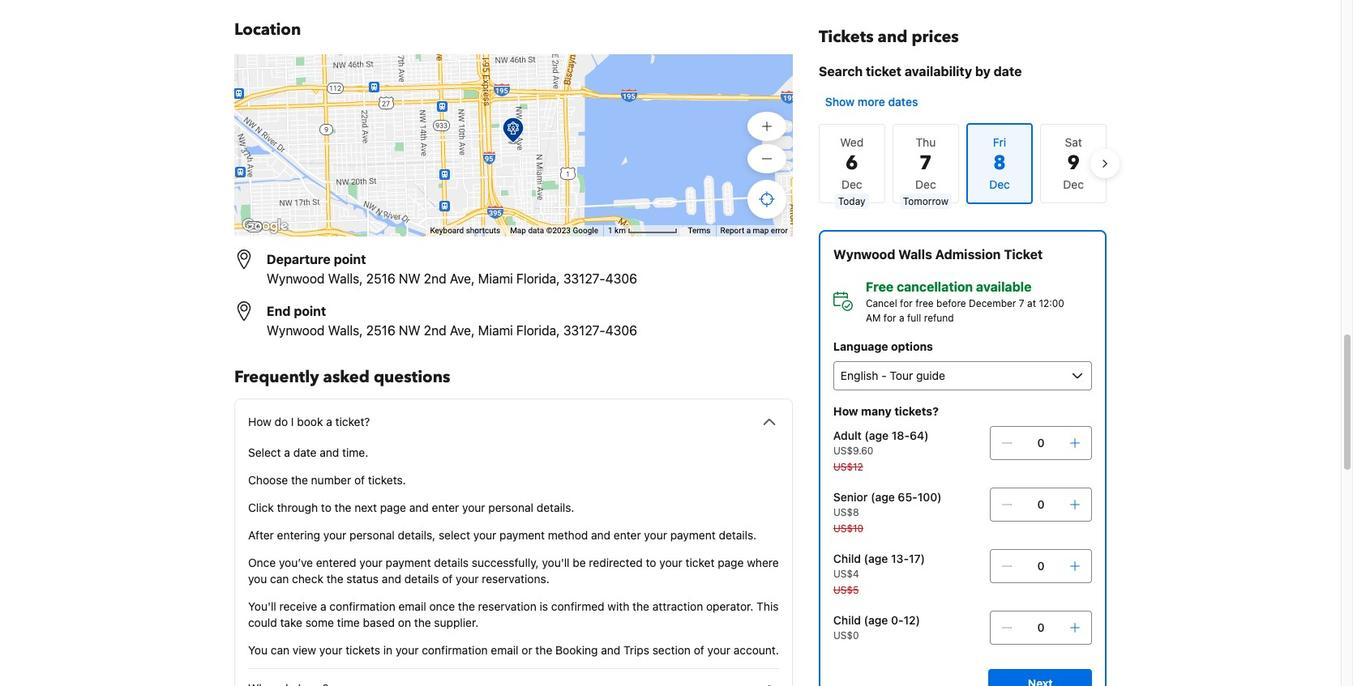 Task type: describe. For each thing, give the bounding box(es) containing it.
(age for 0-
[[864, 614, 888, 627]]

select
[[248, 446, 281, 460]]

map
[[753, 226, 769, 235]]

terms link
[[688, 226, 711, 235]]

1 vertical spatial email
[[491, 644, 518, 657]]

many
[[861, 405, 892, 418]]

and left prices
[[878, 26, 907, 48]]

child (age 0-12) us$0
[[833, 614, 920, 642]]

region containing 6
[[806, 117, 1120, 211]]

9
[[1067, 150, 1080, 177]]

attraction
[[652, 600, 703, 614]]

search
[[819, 64, 863, 79]]

by
[[975, 64, 991, 79]]

33127- for departure point wynwood walls, 2516 nw 2nd ave, miami florida, 33127-4306
[[563, 272, 605, 286]]

us$0
[[833, 630, 859, 642]]

2 horizontal spatial payment
[[670, 529, 716, 542]]

us$5
[[833, 585, 859, 597]]

options
[[891, 340, 933, 353]]

show more dates button
[[819, 88, 924, 117]]

a inside free cancellation available cancel for free before december 7 at 12:00 am for a full refund
[[899, 312, 904, 324]]

2516 for end point
[[366, 323, 395, 338]]

details,
[[398, 529, 435, 542]]

(age for 65-
[[871, 490, 895, 504]]

departure point wynwood walls, 2516 nw 2nd ave, miami florida, 33127-4306
[[267, 252, 637, 286]]

senior (age 65-100) us$8
[[833, 490, 942, 519]]

you'll receive a confirmation email once the reservation is confirmed with the attraction operator. this could take some time based on the supplier.
[[248, 600, 779, 630]]

availability
[[905, 64, 972, 79]]

florida, for end point wynwood walls, 2516 nw 2nd ave, miami florida, 33127-4306
[[516, 323, 560, 338]]

child for child (age 0-12)
[[833, 614, 861, 627]]

walls, for departure point
[[328, 272, 363, 286]]

1 vertical spatial enter
[[614, 529, 641, 542]]

email inside you'll receive a confirmation email once the reservation is confirmed with the attraction operator. this could take some time based on the supplier.
[[398, 600, 426, 614]]

and left "trips"
[[601, 644, 620, 657]]

payment inside once you've entered your payment details successfully, you'll be redirected to your ticket page where you can check the status and details of your reservations.
[[386, 556, 431, 570]]

entering
[[277, 529, 320, 542]]

number
[[311, 473, 351, 487]]

adult
[[833, 429, 862, 443]]

cancel
[[866, 298, 897, 310]]

reservations.
[[482, 572, 549, 586]]

nw for departure point
[[399, 272, 420, 286]]

choose
[[248, 473, 288, 487]]

time
[[337, 616, 360, 630]]

end point wynwood walls, 2516 nw 2nd ave, miami florida, 33127-4306
[[267, 304, 637, 338]]

1 horizontal spatial date
[[994, 64, 1022, 79]]

ave, for end point
[[450, 323, 475, 338]]

cancellation
[[897, 280, 973, 294]]

terms
[[688, 226, 711, 235]]

next
[[354, 501, 377, 515]]

wed 6 dec today
[[838, 135, 866, 208]]

how do i book a ticket?
[[248, 415, 370, 429]]

free
[[866, 280, 894, 294]]

tickets?
[[894, 405, 939, 418]]

account.
[[734, 644, 779, 657]]

once
[[248, 556, 276, 570]]

am
[[866, 312, 881, 324]]

before
[[936, 298, 966, 310]]

frequently
[[234, 366, 319, 388]]

booking
[[555, 644, 598, 657]]

a left map
[[746, 226, 751, 235]]

keyboard
[[430, 226, 464, 235]]

redirected
[[589, 556, 643, 570]]

shortcuts
[[466, 226, 500, 235]]

confirmation inside you'll receive a confirmation email once the reservation is confirmed with the attraction operator. this could take some time based on the supplier.
[[329, 600, 395, 614]]

12:00
[[1039, 298, 1064, 310]]

method
[[548, 529, 588, 542]]

senior
[[833, 490, 868, 504]]

show
[[825, 95, 855, 109]]

sat
[[1065, 135, 1082, 149]]

walls, for end point
[[328, 323, 363, 338]]

us$12
[[833, 461, 863, 473]]

frequently asked questions
[[234, 366, 450, 388]]

3 dec from the left
[[1063, 178, 1084, 191]]

google image
[[238, 216, 292, 237]]

2 can from the top
[[271, 644, 289, 657]]

in
[[383, 644, 393, 657]]

section
[[652, 644, 691, 657]]

december
[[969, 298, 1016, 310]]

and up details,
[[409, 501, 429, 515]]

prices
[[912, 26, 959, 48]]

2nd for end point
[[424, 323, 446, 338]]

time.
[[342, 446, 368, 460]]

do
[[274, 415, 288, 429]]

select a date and time.
[[248, 446, 368, 460]]

language options
[[833, 340, 933, 353]]

tickets
[[346, 644, 380, 657]]

admission
[[935, 247, 1001, 262]]

0-
[[891, 614, 904, 627]]

search ticket availability by date
[[819, 64, 1022, 79]]

report
[[720, 226, 744, 235]]

with
[[607, 600, 629, 614]]

map data ©2023 google
[[510, 226, 598, 235]]

you can view your tickets in your confirmation email or the booking and trips section of your account.
[[248, 644, 779, 657]]

and inside once you've entered your payment details successfully, you'll be redirected to your ticket page where you can check the status and details of your reservations.
[[382, 572, 401, 586]]

trips
[[624, 644, 649, 657]]

how many tickets?
[[833, 405, 939, 418]]

map region
[[234, 54, 793, 237]]

ave, for departure point
[[450, 272, 475, 286]]

miami for end point wynwood walls, 2516 nw 2nd ave, miami florida, 33127-4306
[[478, 323, 513, 338]]

1 horizontal spatial payment
[[499, 529, 545, 542]]

tomorrow
[[903, 195, 949, 208]]

dec for 6
[[841, 178, 862, 191]]

1 vertical spatial details
[[404, 572, 439, 586]]

the inside once you've entered your payment details successfully, you'll be redirected to your ticket page where you can check the status and details of your reservations.
[[326, 572, 343, 586]]

100)
[[917, 490, 942, 504]]

6
[[846, 150, 858, 177]]

4306 for end point wynwood walls, 2516 nw 2nd ave, miami florida, 33127-4306
[[605, 323, 637, 338]]

1 horizontal spatial for
[[900, 298, 913, 310]]

sat 9 dec
[[1063, 135, 1084, 191]]

2 vertical spatial of
[[694, 644, 704, 657]]



Task type: vqa. For each thing, say whether or not it's contained in the screenshot.
the top 33127-
yes



Task type: locate. For each thing, give the bounding box(es) containing it.
3 0 from the top
[[1037, 559, 1045, 573]]

free cancellation available cancel for free before december 7 at 12:00 am for a full refund
[[866, 280, 1064, 324]]

dec down 9
[[1063, 178, 1084, 191]]

1 florida, from the top
[[516, 272, 560, 286]]

0 horizontal spatial enter
[[432, 501, 459, 515]]

a right book in the left bottom of the page
[[326, 415, 332, 429]]

65-
[[898, 490, 917, 504]]

wynwood inside departure point wynwood walls, 2516 nw 2nd ave, miami florida, 33127-4306
[[267, 272, 325, 286]]

tickets.
[[368, 473, 406, 487]]

0 for adult (age 18-64)
[[1037, 436, 1045, 450]]

(age for 18-
[[865, 429, 889, 443]]

the right with
[[632, 600, 649, 614]]

full
[[907, 312, 921, 324]]

successfully,
[[472, 556, 539, 570]]

location
[[234, 19, 301, 41]]

1 vertical spatial personal
[[350, 529, 395, 542]]

point for end point
[[294, 304, 326, 319]]

2 4306 from the top
[[605, 323, 637, 338]]

0 vertical spatial 2516
[[366, 272, 395, 286]]

and left time.
[[320, 446, 339, 460]]

0 horizontal spatial page
[[380, 501, 406, 515]]

confirmed
[[551, 600, 604, 614]]

1 vertical spatial for
[[884, 312, 896, 324]]

walls,
[[328, 272, 363, 286], [328, 323, 363, 338]]

2nd up questions
[[424, 323, 446, 338]]

0 vertical spatial confirmation
[[329, 600, 395, 614]]

the
[[291, 473, 308, 487], [335, 501, 351, 515], [326, 572, 343, 586], [458, 600, 475, 614], [632, 600, 649, 614], [414, 616, 431, 630], [535, 644, 552, 657]]

a left full
[[899, 312, 904, 324]]

the left next
[[335, 501, 351, 515]]

1 vertical spatial of
[[442, 572, 453, 586]]

florida, inside departure point wynwood walls, 2516 nw 2nd ave, miami florida, 33127-4306
[[516, 272, 560, 286]]

date right by
[[994, 64, 1022, 79]]

1 walls, from the top
[[328, 272, 363, 286]]

asked
[[323, 366, 370, 388]]

how for how do i book a ticket?
[[248, 415, 271, 429]]

and
[[878, 26, 907, 48], [320, 446, 339, 460], [409, 501, 429, 515], [591, 529, 611, 542], [382, 572, 401, 586], [601, 644, 620, 657]]

child inside child (age 13-17) us$4
[[833, 552, 861, 566]]

(age left 65-
[[871, 490, 895, 504]]

0 for child (age 0-12)
[[1037, 621, 1045, 635]]

point inside end point wynwood walls, 2516 nw 2nd ave, miami florida, 33127-4306
[[294, 304, 326, 319]]

a
[[746, 226, 751, 235], [899, 312, 904, 324], [326, 415, 332, 429], [284, 446, 290, 460], [320, 600, 326, 614]]

0 vertical spatial 7
[[919, 150, 932, 177]]

operator.
[[706, 600, 753, 614]]

child up us$4
[[833, 552, 861, 566]]

2516
[[366, 272, 395, 286], [366, 323, 395, 338]]

2 dec from the left
[[915, 178, 936, 191]]

1 2516 from the top
[[366, 272, 395, 286]]

1 vertical spatial ticket
[[686, 556, 715, 570]]

1 horizontal spatial of
[[442, 572, 453, 586]]

1 2nd from the top
[[424, 272, 446, 286]]

7
[[919, 150, 932, 177], [1019, 298, 1024, 310]]

0 horizontal spatial 7
[[919, 150, 932, 177]]

of right section
[[694, 644, 704, 657]]

ave, inside departure point wynwood walls, 2516 nw 2nd ave, miami florida, 33127-4306
[[450, 272, 475, 286]]

2nd up end point wynwood walls, 2516 nw 2nd ave, miami florida, 33127-4306
[[424, 272, 446, 286]]

ave, inside end point wynwood walls, 2516 nw 2nd ave, miami florida, 33127-4306
[[450, 323, 475, 338]]

the right on at bottom left
[[414, 616, 431, 630]]

(age inside 'senior (age 65-100) us$8'
[[871, 490, 895, 504]]

how left do
[[248, 415, 271, 429]]

0 vertical spatial details
[[434, 556, 469, 570]]

0 vertical spatial details.
[[536, 501, 574, 515]]

wynwood for end point wynwood walls, 2516 nw 2nd ave, miami florida, 33127-4306
[[267, 323, 325, 338]]

1 child from the top
[[833, 552, 861, 566]]

(age left 13-
[[864, 552, 888, 566]]

date inside how do i book a ticket? element
[[293, 446, 317, 460]]

florida, inside end point wynwood walls, 2516 nw 2nd ave, miami florida, 33127-4306
[[516, 323, 560, 338]]

1 vertical spatial can
[[271, 644, 289, 657]]

be
[[573, 556, 586, 570]]

4306 for departure point wynwood walls, 2516 nw 2nd ave, miami florida, 33127-4306
[[605, 272, 637, 286]]

0 vertical spatial personal
[[488, 501, 533, 515]]

details up the once
[[404, 572, 439, 586]]

report a map error link
[[720, 226, 788, 235]]

details. up the method
[[536, 501, 574, 515]]

2 2516 from the top
[[366, 323, 395, 338]]

payment up the successfully,
[[499, 529, 545, 542]]

take
[[280, 616, 302, 630]]

ticket inside once you've entered your payment details successfully, you'll be redirected to your ticket page where you can check the status and details of your reservations.
[[686, 556, 715, 570]]

1 horizontal spatial ticket
[[866, 64, 902, 79]]

the down entered
[[326, 572, 343, 586]]

0 vertical spatial point
[[334, 252, 366, 267]]

2516 inside departure point wynwood walls, 2516 nw 2nd ave, miami florida, 33127-4306
[[366, 272, 395, 286]]

the up supplier.
[[458, 600, 475, 614]]

can inside once you've entered your payment details successfully, you'll be redirected to your ticket page where you can check the status and details of your reservations.
[[270, 572, 289, 586]]

2nd inside end point wynwood walls, 2516 nw 2nd ave, miami florida, 33127-4306
[[424, 323, 446, 338]]

0 horizontal spatial point
[[294, 304, 326, 319]]

details. up where
[[719, 529, 757, 542]]

the up through in the left of the page
[[291, 473, 308, 487]]

a up some
[[320, 600, 326, 614]]

and up redirected
[[591, 529, 611, 542]]

2 horizontal spatial dec
[[1063, 178, 1084, 191]]

0 vertical spatial of
[[354, 473, 365, 487]]

some
[[305, 616, 334, 630]]

nw for end point
[[399, 323, 420, 338]]

0 horizontal spatial date
[[293, 446, 317, 460]]

0 horizontal spatial ticket
[[686, 556, 715, 570]]

1 horizontal spatial confirmation
[[422, 644, 488, 657]]

0 vertical spatial for
[[900, 298, 913, 310]]

you've
[[279, 556, 313, 570]]

2 ave, from the top
[[450, 323, 475, 338]]

0 vertical spatial 2nd
[[424, 272, 446, 286]]

1 33127- from the top
[[563, 272, 605, 286]]

you'll
[[248, 600, 276, 614]]

to down choose the number of tickets.
[[321, 501, 331, 515]]

1 vertical spatial date
[[293, 446, 317, 460]]

1 horizontal spatial 7
[[1019, 298, 1024, 310]]

ticket up attraction
[[686, 556, 715, 570]]

1 vertical spatial florida,
[[516, 323, 560, 338]]

1 vertical spatial details.
[[719, 529, 757, 542]]

1 vertical spatial 7
[[1019, 298, 1024, 310]]

dec for 7
[[915, 178, 936, 191]]

child inside child (age 0-12) us$0
[[833, 614, 861, 627]]

(age inside child (age 13-17) us$4
[[864, 552, 888, 566]]

1 4306 from the top
[[605, 272, 637, 286]]

0 vertical spatial 4306
[[605, 272, 637, 286]]

confirmation down supplier.
[[422, 644, 488, 657]]

questions
[[374, 366, 450, 388]]

ticket?
[[335, 415, 370, 429]]

0 vertical spatial miami
[[478, 272, 513, 286]]

33127- inside end point wynwood walls, 2516 nw 2nd ave, miami florida, 33127-4306
[[563, 323, 605, 338]]

reservation
[[478, 600, 537, 614]]

email left "or"
[[491, 644, 518, 657]]

2 2nd from the top
[[424, 323, 446, 338]]

0 vertical spatial florida,
[[516, 272, 560, 286]]

2 miami from the top
[[478, 323, 513, 338]]

walls, up asked at the left bottom of page
[[328, 323, 363, 338]]

0 for senior (age 65-100)
[[1037, 498, 1045, 512]]

based
[[363, 616, 395, 630]]

details.
[[536, 501, 574, 515], [719, 529, 757, 542]]

2nd
[[424, 272, 446, 286], [424, 323, 446, 338]]

1 vertical spatial 2nd
[[424, 323, 446, 338]]

enter
[[432, 501, 459, 515], [614, 529, 641, 542]]

miami
[[478, 272, 513, 286], [478, 323, 513, 338]]

1 vertical spatial miami
[[478, 323, 513, 338]]

2 child from the top
[[833, 614, 861, 627]]

2nd for departure point
[[424, 272, 446, 286]]

dec inside thu 7 dec tomorrow
[[915, 178, 936, 191]]

ave, up end point wynwood walls, 2516 nw 2nd ave, miami florida, 33127-4306
[[450, 272, 475, 286]]

2 walls, from the top
[[328, 323, 363, 338]]

nw up questions
[[399, 323, 420, 338]]

to
[[321, 501, 331, 515], [646, 556, 656, 570]]

1 horizontal spatial personal
[[488, 501, 533, 515]]

1 miami from the top
[[478, 272, 513, 286]]

4 0 from the top
[[1037, 621, 1045, 635]]

(age
[[865, 429, 889, 443], [871, 490, 895, 504], [864, 552, 888, 566], [864, 614, 888, 627]]

confirmation up time
[[329, 600, 395, 614]]

33127-
[[563, 272, 605, 286], [563, 323, 605, 338]]

1 vertical spatial point
[[294, 304, 326, 319]]

child (age 13-17) us$4
[[833, 552, 925, 580]]

how do i book a ticket? button
[[248, 413, 779, 432]]

keyboard shortcuts button
[[430, 225, 500, 237]]

wynwood down departure
[[267, 272, 325, 286]]

personal up the after entering your personal details, select your payment method and enter your payment details.
[[488, 501, 533, 515]]

us$10
[[833, 523, 863, 535]]

1 vertical spatial 2516
[[366, 323, 395, 338]]

1 horizontal spatial email
[[491, 644, 518, 657]]

1 0 from the top
[[1037, 436, 1045, 450]]

miami for departure point wynwood walls, 2516 nw 2nd ave, miami florida, 33127-4306
[[478, 272, 513, 286]]

us$4
[[833, 568, 859, 580]]

walls, down departure
[[328, 272, 363, 286]]

child for child (age 13-17)
[[833, 552, 861, 566]]

i
[[291, 415, 294, 429]]

wynwood walls admission ticket
[[833, 247, 1043, 262]]

2 florida, from the top
[[516, 323, 560, 338]]

1 horizontal spatial enter
[[614, 529, 641, 542]]

2 33127- from the top
[[563, 323, 605, 338]]

1 horizontal spatial how
[[833, 405, 858, 418]]

0 horizontal spatial dec
[[841, 178, 862, 191]]

check
[[292, 572, 323, 586]]

page right next
[[380, 501, 406, 515]]

thu
[[916, 135, 936, 149]]

0 horizontal spatial payment
[[386, 556, 431, 570]]

4306 inside end point wynwood walls, 2516 nw 2nd ave, miami florida, 33127-4306
[[605, 323, 637, 338]]

walls, inside departure point wynwood walls, 2516 nw 2nd ave, miami florida, 33127-4306
[[328, 272, 363, 286]]

florida, for departure point wynwood walls, 2516 nw 2nd ave, miami florida, 33127-4306
[[516, 272, 560, 286]]

0 vertical spatial email
[[398, 600, 426, 614]]

0 horizontal spatial email
[[398, 600, 426, 614]]

wynwood down end
[[267, 323, 325, 338]]

33127- for end point wynwood walls, 2516 nw 2nd ave, miami florida, 33127-4306
[[563, 323, 605, 338]]

1 km button
[[603, 225, 683, 237]]

a inside you'll receive a confirmation email once the reservation is confirmed with the attraction operator. this could take some time based on the supplier.
[[320, 600, 326, 614]]

payment down details,
[[386, 556, 431, 570]]

or
[[522, 644, 532, 657]]

dates
[[888, 95, 918, 109]]

date down how do i book a ticket?
[[293, 446, 317, 460]]

(age for 13-
[[864, 552, 888, 566]]

0 vertical spatial ave,
[[450, 272, 475, 286]]

1 can from the top
[[270, 572, 289, 586]]

tickets
[[819, 26, 874, 48]]

for right 'am'
[[884, 312, 896, 324]]

2 0 from the top
[[1037, 498, 1045, 512]]

0 vertical spatial walls,
[[328, 272, 363, 286]]

the right "or"
[[535, 644, 552, 657]]

us$8
[[833, 507, 859, 519]]

dec
[[841, 178, 862, 191], [915, 178, 936, 191], [1063, 178, 1084, 191]]

can right 'you'
[[271, 644, 289, 657]]

email up on at bottom left
[[398, 600, 426, 614]]

1 vertical spatial nw
[[399, 323, 420, 338]]

0 horizontal spatial details.
[[536, 501, 574, 515]]

view
[[293, 644, 316, 657]]

1 horizontal spatial to
[[646, 556, 656, 570]]

ticket
[[1004, 247, 1043, 262]]

a inside dropdown button
[[326, 415, 332, 429]]

4306 inside departure point wynwood walls, 2516 nw 2nd ave, miami florida, 33127-4306
[[605, 272, 637, 286]]

0 for child (age 13-17)
[[1037, 559, 1045, 573]]

13-
[[891, 552, 909, 566]]

(age inside adult (age 18-64) us$9.60
[[865, 429, 889, 443]]

of inside once you've entered your payment details successfully, you'll be redirected to your ticket page where you can check the status and details of your reservations.
[[442, 572, 453, 586]]

0 horizontal spatial how
[[248, 415, 271, 429]]

point inside departure point wynwood walls, 2516 nw 2nd ave, miami florida, 33127-4306
[[334, 252, 366, 267]]

point for departure point
[[334, 252, 366, 267]]

miami inside end point wynwood walls, 2516 nw 2nd ave, miami florida, 33127-4306
[[478, 323, 513, 338]]

for
[[900, 298, 913, 310], [884, 312, 896, 324]]

nw up end point wynwood walls, 2516 nw 2nd ave, miami florida, 33127-4306
[[399, 272, 420, 286]]

1 vertical spatial wynwood
[[267, 272, 325, 286]]

0 horizontal spatial confirmation
[[329, 600, 395, 614]]

17)
[[909, 552, 925, 566]]

adult (age 18-64) us$9.60
[[833, 429, 929, 457]]

to inside once you've entered your payment details successfully, you'll be redirected to your ticket page where you can check the status and details of your reservations.
[[646, 556, 656, 570]]

0 horizontal spatial personal
[[350, 529, 395, 542]]

details down select
[[434, 556, 469, 570]]

1 vertical spatial 33127-
[[563, 323, 605, 338]]

dec up the tomorrow
[[915, 178, 936, 191]]

0 vertical spatial enter
[[432, 501, 459, 515]]

email
[[398, 600, 426, 614], [491, 644, 518, 657]]

how do i book a ticket? element
[[248, 432, 779, 659]]

a right select
[[284, 446, 290, 460]]

1 horizontal spatial details.
[[719, 529, 757, 542]]

walls, inside end point wynwood walls, 2516 nw 2nd ave, miami florida, 33127-4306
[[328, 323, 363, 338]]

wynwood up free
[[833, 247, 895, 262]]

64)
[[910, 429, 929, 443]]

1 horizontal spatial dec
[[915, 178, 936, 191]]

error
[[771, 226, 788, 235]]

can
[[270, 572, 289, 586], [271, 644, 289, 657]]

miami down shortcuts
[[478, 272, 513, 286]]

1 nw from the top
[[399, 272, 420, 286]]

nw inside departure point wynwood walls, 2516 nw 2nd ave, miami florida, 33127-4306
[[399, 272, 420, 286]]

0 vertical spatial can
[[270, 572, 289, 586]]

0 vertical spatial nw
[[399, 272, 420, 286]]

0 vertical spatial child
[[833, 552, 861, 566]]

7 down thu
[[919, 150, 932, 177]]

you
[[248, 644, 268, 657]]

confirmation
[[329, 600, 395, 614], [422, 644, 488, 657]]

1 dec from the left
[[841, 178, 862, 191]]

region
[[806, 117, 1120, 211]]

0 vertical spatial wynwood
[[833, 247, 895, 262]]

2516 inside end point wynwood walls, 2516 nw 2nd ave, miami florida, 33127-4306
[[366, 323, 395, 338]]

0 vertical spatial date
[[994, 64, 1022, 79]]

book
[[297, 415, 323, 429]]

and right status
[[382, 572, 401, 586]]

miami down departure point wynwood walls, 2516 nw 2nd ave, miami florida, 33127-4306 in the top left of the page
[[478, 323, 513, 338]]

wed
[[840, 135, 864, 149]]

once
[[429, 600, 455, 614]]

how inside dropdown button
[[248, 415, 271, 429]]

7 inside thu 7 dec tomorrow
[[919, 150, 932, 177]]

page left where
[[718, 556, 744, 570]]

available
[[976, 280, 1032, 294]]

0 horizontal spatial to
[[321, 501, 331, 515]]

1
[[608, 226, 613, 235]]

1 vertical spatial page
[[718, 556, 744, 570]]

data
[[528, 226, 544, 235]]

miami inside departure point wynwood walls, 2516 nw 2nd ave, miami florida, 33127-4306
[[478, 272, 513, 286]]

language
[[833, 340, 888, 353]]

to right redirected
[[646, 556, 656, 570]]

point right departure
[[334, 252, 366, 267]]

status
[[346, 572, 379, 586]]

0 vertical spatial page
[[380, 501, 406, 515]]

7 inside free cancellation available cancel for free before december 7 at 12:00 am for a full refund
[[1019, 298, 1024, 310]]

receive
[[279, 600, 317, 614]]

dec inside wed 6 dec today
[[841, 178, 862, 191]]

enter up redirected
[[614, 529, 641, 542]]

payment up attraction
[[670, 529, 716, 542]]

1 vertical spatial child
[[833, 614, 861, 627]]

ave, down departure point wynwood walls, 2516 nw 2nd ave, miami florida, 33127-4306 in the top left of the page
[[450, 323, 475, 338]]

ticket up show more dates on the right top of page
[[866, 64, 902, 79]]

keyboard shortcuts
[[430, 226, 500, 235]]

2516 for departure point
[[366, 272, 395, 286]]

(age inside child (age 0-12) us$0
[[864, 614, 888, 627]]

km
[[615, 226, 626, 235]]

1 vertical spatial walls,
[[328, 323, 363, 338]]

2 nw from the top
[[399, 323, 420, 338]]

(age left 0- on the bottom right
[[864, 614, 888, 627]]

1 vertical spatial to
[[646, 556, 656, 570]]

0 horizontal spatial for
[[884, 312, 896, 324]]

personal down next
[[350, 529, 395, 542]]

2 vertical spatial wynwood
[[267, 323, 325, 338]]

walls
[[898, 247, 932, 262]]

for up full
[[900, 298, 913, 310]]

google
[[573, 226, 598, 235]]

1 horizontal spatial point
[[334, 252, 366, 267]]

how up the adult
[[833, 405, 858, 418]]

0 vertical spatial ticket
[[866, 64, 902, 79]]

0 vertical spatial to
[[321, 501, 331, 515]]

1 vertical spatial confirmation
[[422, 644, 488, 657]]

wynwood for departure point wynwood walls, 2516 nw 2nd ave, miami florida, 33127-4306
[[267, 272, 325, 286]]

1 vertical spatial ave,
[[450, 323, 475, 338]]

report a map error
[[720, 226, 788, 235]]

0 horizontal spatial of
[[354, 473, 365, 487]]

thu 7 dec tomorrow
[[903, 135, 949, 208]]

page inside once you've entered your payment details successfully, you'll be redirected to your ticket page where you can check the status and details of your reservations.
[[718, 556, 744, 570]]

33127- inside departure point wynwood walls, 2516 nw 2nd ave, miami florida, 33127-4306
[[563, 272, 605, 286]]

child up us$0
[[833, 614, 861, 627]]

refund
[[924, 312, 954, 324]]

(age left 18-
[[865, 429, 889, 443]]

how for how many tickets?
[[833, 405, 858, 418]]

nw inside end point wynwood walls, 2516 nw 2nd ave, miami florida, 33127-4306
[[399, 323, 420, 338]]

7 left the at
[[1019, 298, 1024, 310]]

enter up select
[[432, 501, 459, 515]]

wynwood inside end point wynwood walls, 2516 nw 2nd ave, miami florida, 33127-4306
[[267, 323, 325, 338]]

dec up today
[[841, 178, 862, 191]]

12)
[[904, 614, 920, 627]]

of left the tickets.
[[354, 473, 365, 487]]

2nd inside departure point wynwood walls, 2516 nw 2nd ave, miami florida, 33127-4306
[[424, 272, 446, 286]]

today
[[838, 195, 866, 208]]

1 horizontal spatial page
[[718, 556, 744, 570]]

1 ave, from the top
[[450, 272, 475, 286]]

of up the once
[[442, 572, 453, 586]]

2 horizontal spatial of
[[694, 644, 704, 657]]

this
[[757, 600, 779, 614]]

point right end
[[294, 304, 326, 319]]

0 vertical spatial 33127-
[[563, 272, 605, 286]]

can right you
[[270, 572, 289, 586]]

1 vertical spatial 4306
[[605, 323, 637, 338]]

point
[[334, 252, 366, 267], [294, 304, 326, 319]]



